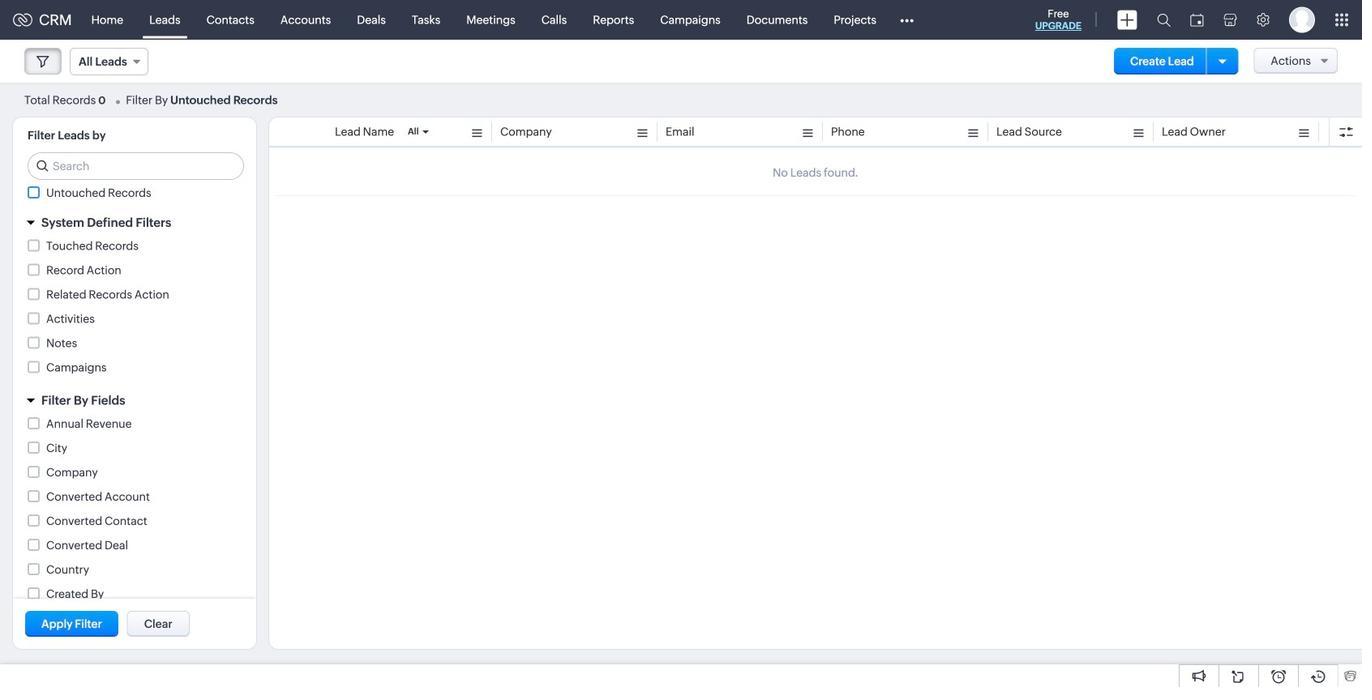 Task type: locate. For each thing, give the bounding box(es) containing it.
search element
[[1147, 0, 1180, 40]]

None field
[[70, 48, 148, 75]]

Search text field
[[28, 153, 243, 179]]

create menu element
[[1107, 0, 1147, 39]]

profile element
[[1279, 0, 1325, 39]]

calendar image
[[1190, 13, 1204, 26]]

search image
[[1157, 13, 1171, 27]]

profile image
[[1289, 7, 1315, 33]]



Task type: vqa. For each thing, say whether or not it's contained in the screenshot.
1st feltz from the bottom of the Feltz Printing Service Tara Schultz Feltz Printing Service (Sample) Capla Paprocki (Sample) $ 45,000.00 Nov 17, 2023 at the right of the page
no



Task type: describe. For each thing, give the bounding box(es) containing it.
create menu image
[[1117, 10, 1137, 30]]

Other Modules field
[[889, 7, 924, 33]]

logo image
[[13, 13, 32, 26]]



